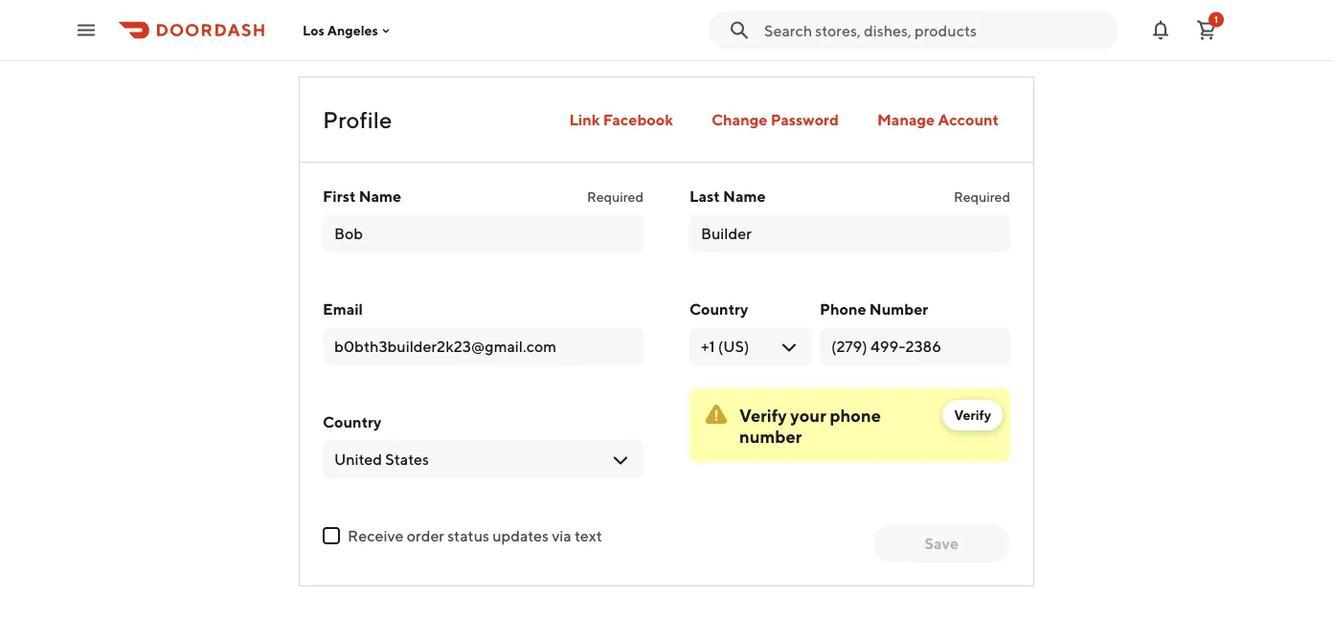 Task type: describe. For each thing, give the bounding box(es) containing it.
first name
[[323, 187, 401, 205]]

link facebook
[[569, 111, 673, 129]]

phone
[[820, 300, 866, 318]]

save
[[925, 535, 959, 553]]

manage account
[[877, 111, 999, 129]]

0 vertical spatial country
[[690, 300, 748, 318]]

verify your phone number
[[739, 405, 881, 447]]

1 vertical spatial country
[[323, 413, 381, 431]]

change password link
[[700, 101, 850, 139]]

updates
[[492, 527, 549, 545]]

Store search: begin typing to search for stores available on DoorDash text field
[[764, 20, 1107, 41]]

link
[[569, 111, 600, 129]]

1
[[1214, 14, 1218, 25]]

number
[[869, 300, 928, 318]]

los
[[303, 22, 325, 38]]

first
[[323, 187, 356, 205]]

phone
[[830, 405, 881, 426]]

los angeles button
[[303, 22, 393, 38]]

name for first name
[[359, 187, 401, 205]]

verify for verify your phone number
[[739, 405, 787, 426]]

Email email field
[[334, 336, 632, 357]]

verify your phone number status
[[690, 389, 1010, 463]]

account
[[938, 111, 999, 129]]

required for first name
[[587, 189, 644, 205]]

angeles
[[327, 22, 378, 38]]

your
[[790, 405, 826, 426]]

save button
[[873, 525, 1010, 563]]

change password
[[711, 111, 839, 129]]

los angeles
[[303, 22, 378, 38]]

Receive order status updates via text checkbox
[[323, 528, 340, 545]]

status
[[447, 527, 489, 545]]

facebook
[[603, 111, 673, 129]]

1 items, open order cart image
[[1195, 19, 1218, 42]]



Task type: locate. For each thing, give the bounding box(es) containing it.
country
[[690, 300, 748, 318], [323, 413, 381, 431]]

0 horizontal spatial required
[[587, 189, 644, 205]]

verify down phone number telephone field
[[954, 407, 991, 423]]

name for last name
[[723, 187, 766, 205]]

verify button
[[943, 400, 1003, 431]]

receive order status updates via text
[[348, 527, 602, 545]]

verify inside verify your phone number
[[739, 405, 787, 426]]

1 button
[[1187, 11, 1226, 49]]

number
[[739, 426, 802, 447]]

manage account link
[[866, 101, 1010, 139]]

0 horizontal spatial name
[[359, 187, 401, 205]]

email
[[323, 300, 363, 318]]

receive
[[348, 527, 404, 545]]

1 horizontal spatial name
[[723, 187, 766, 205]]

1 horizontal spatial required
[[954, 189, 1010, 205]]

required
[[587, 189, 644, 205], [954, 189, 1010, 205]]

0 horizontal spatial country
[[323, 413, 381, 431]]

1 name from the left
[[359, 187, 401, 205]]

last name
[[690, 187, 766, 205]]

Last Name text field
[[701, 223, 999, 244]]

verify up number
[[739, 405, 787, 426]]

verify for verify
[[954, 407, 991, 423]]

Phone Number telephone field
[[831, 336, 999, 357]]

name right last at top right
[[723, 187, 766, 205]]

1 required from the left
[[587, 189, 644, 205]]

0 horizontal spatial verify
[[739, 405, 787, 426]]

required down account
[[954, 189, 1010, 205]]

2 required from the left
[[954, 189, 1010, 205]]

notification bell image
[[1149, 19, 1172, 42]]

via
[[552, 527, 571, 545]]

name
[[359, 187, 401, 205], [723, 187, 766, 205]]

last
[[690, 187, 720, 205]]

open menu image
[[75, 19, 98, 42]]

link facebook button
[[558, 101, 685, 139]]

verify
[[739, 405, 787, 426], [954, 407, 991, 423]]

1 horizontal spatial verify
[[954, 407, 991, 423]]

2 name from the left
[[723, 187, 766, 205]]

required down link facebook
[[587, 189, 644, 205]]

verify inside button
[[954, 407, 991, 423]]

order
[[407, 527, 444, 545]]

text
[[575, 527, 602, 545]]

change
[[711, 111, 767, 129]]

name right first
[[359, 187, 401, 205]]

First Name text field
[[334, 223, 632, 244]]

profile
[[323, 106, 392, 133]]

1 horizontal spatial country
[[690, 300, 748, 318]]

manage
[[877, 111, 935, 129]]

phone number
[[820, 300, 928, 318]]

required for last name
[[954, 189, 1010, 205]]

password
[[771, 111, 839, 129]]



Task type: vqa. For each thing, say whether or not it's contained in the screenshot.
Manage Account
yes



